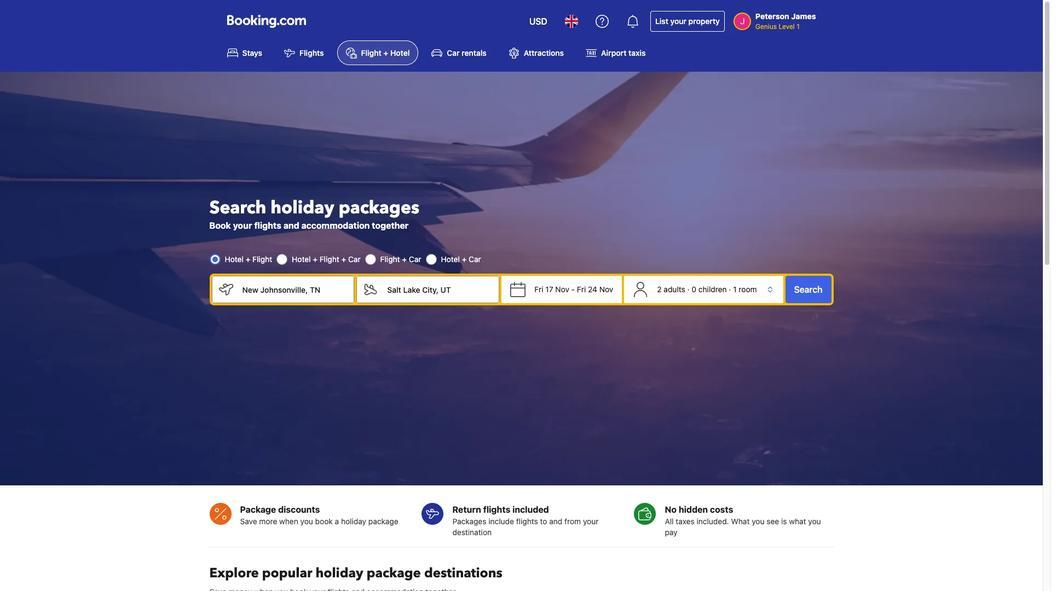 Task type: vqa. For each thing, say whether or not it's contained in the screenshot.


Task type: locate. For each thing, give the bounding box(es) containing it.
1 vertical spatial holiday
[[341, 517, 366, 526]]

nov left -
[[555, 285, 569, 294]]

holiday right a
[[341, 517, 366, 526]]

0 horizontal spatial ·
[[687, 285, 690, 294]]

and right to
[[549, 517, 563, 526]]

attractions
[[524, 48, 564, 58]]

1 horizontal spatial and
[[549, 517, 563, 526]]

what
[[789, 517, 806, 526]]

2
[[657, 285, 662, 294]]

1 inside peterson james genius level 1
[[797, 22, 800, 31]]

2 horizontal spatial you
[[808, 517, 821, 526]]

hotel for hotel + car
[[441, 255, 460, 264]]

+ for flight + hotel
[[384, 48, 388, 58]]

search inside search holiday packages book your flights and accommodation together
[[209, 196, 266, 220]]

0 vertical spatial holiday
[[271, 196, 334, 220]]

1 horizontal spatial 1
[[797, 22, 800, 31]]

book
[[209, 221, 231, 231]]

flights
[[254, 221, 281, 231], [483, 505, 510, 515], [516, 517, 538, 526]]

holiday inside package discounts save more when you book a holiday package
[[341, 517, 366, 526]]

2 horizontal spatial your
[[671, 16, 687, 26]]

flight + hotel
[[361, 48, 410, 58]]

you
[[300, 517, 313, 526], [752, 517, 765, 526], [808, 517, 821, 526]]

0 vertical spatial search
[[209, 196, 266, 220]]

· right children
[[729, 285, 731, 294]]

0 horizontal spatial your
[[233, 221, 252, 231]]

level
[[779, 22, 795, 31]]

1 you from the left
[[300, 517, 313, 526]]

0 vertical spatial 1
[[797, 22, 800, 31]]

you down discounts
[[300, 517, 313, 526]]

fri
[[535, 285, 544, 294], [577, 285, 586, 294]]

save
[[240, 517, 257, 526]]

list
[[655, 16, 669, 26]]

· left 0
[[687, 285, 690, 294]]

1 nov from the left
[[555, 285, 569, 294]]

0 vertical spatial your
[[671, 16, 687, 26]]

1
[[797, 22, 800, 31], [733, 285, 737, 294]]

no
[[665, 505, 677, 515]]

flights inside search holiday packages book your flights and accommodation together
[[254, 221, 281, 231]]

0 horizontal spatial you
[[300, 517, 313, 526]]

is
[[781, 517, 787, 526]]

Where to? field
[[379, 276, 500, 303]]

hotel
[[390, 48, 410, 58], [225, 255, 244, 264], [292, 255, 311, 264], [441, 255, 460, 264]]

0 horizontal spatial fri
[[535, 285, 544, 294]]

1 vertical spatial and
[[549, 517, 563, 526]]

1 vertical spatial search
[[794, 285, 823, 295]]

james
[[791, 11, 816, 21]]

search button
[[786, 276, 831, 303]]

and
[[284, 221, 299, 231], [549, 517, 563, 526]]

1 right level
[[797, 22, 800, 31]]

hidden
[[679, 505, 708, 515]]

fri left 17
[[535, 285, 544, 294]]

flight
[[361, 48, 381, 58], [253, 255, 272, 264], [320, 255, 339, 264], [380, 255, 400, 264]]

package
[[368, 517, 398, 526], [367, 565, 421, 583]]

0 vertical spatial package
[[368, 517, 398, 526]]

package discounts save more when you book a holiday package
[[240, 505, 398, 526]]

stays
[[242, 48, 262, 58]]

stays link
[[218, 41, 271, 65]]

car rentals link
[[423, 41, 495, 65]]

packages
[[453, 517, 486, 526]]

your inside search holiday packages book your flights and accommodation together
[[233, 221, 252, 231]]

peterson james genius level 1
[[756, 11, 816, 31]]

hotel + car
[[441, 255, 481, 264]]

car rentals
[[447, 48, 487, 58]]

packages
[[339, 196, 419, 220]]

airport taxis link
[[577, 41, 655, 65]]

airport taxis
[[601, 48, 646, 58]]

you right what in the bottom of the page
[[808, 517, 821, 526]]

0 horizontal spatial search
[[209, 196, 266, 220]]

flights up hotel + flight
[[254, 221, 281, 231]]

·
[[687, 285, 690, 294], [729, 285, 731, 294]]

0 horizontal spatial and
[[284, 221, 299, 231]]

1 horizontal spatial flights
[[483, 505, 510, 515]]

Where from? field
[[234, 276, 354, 303]]

pay
[[665, 528, 678, 537]]

flights down included
[[516, 517, 538, 526]]

1 vertical spatial 1
[[733, 285, 737, 294]]

1 horizontal spatial you
[[752, 517, 765, 526]]

your right from at the bottom of page
[[583, 517, 599, 526]]

1 horizontal spatial your
[[583, 517, 599, 526]]

0 vertical spatial flights
[[254, 221, 281, 231]]

3 you from the left
[[808, 517, 821, 526]]

return flights included packages include flights to and from your destination
[[453, 505, 599, 537]]

what
[[731, 517, 750, 526]]

peterson
[[756, 11, 789, 21]]

17
[[546, 285, 553, 294]]

you inside package discounts save more when you book a holiday package
[[300, 517, 313, 526]]

search inside button
[[794, 285, 823, 295]]

1 left room
[[733, 285, 737, 294]]

2 nov from the left
[[599, 285, 613, 294]]

1 horizontal spatial ·
[[729, 285, 731, 294]]

0 horizontal spatial flights
[[254, 221, 281, 231]]

hotel + flight
[[225, 255, 272, 264]]

rentals
[[462, 48, 487, 58]]

flights up include
[[483, 505, 510, 515]]

a
[[335, 517, 339, 526]]

search holiday packages book your flights and accommodation together
[[209, 196, 419, 231]]

0 vertical spatial and
[[284, 221, 299, 231]]

you left see at the right
[[752, 517, 765, 526]]

included.
[[697, 517, 729, 526]]

nov
[[555, 285, 569, 294], [599, 285, 613, 294]]

flights
[[300, 48, 324, 58]]

fri right -
[[577, 285, 586, 294]]

1 horizontal spatial fri
[[577, 285, 586, 294]]

flights for flights
[[516, 517, 538, 526]]

1 horizontal spatial nov
[[599, 285, 613, 294]]

your right list at the top of the page
[[671, 16, 687, 26]]

property
[[689, 16, 720, 26]]

see
[[767, 517, 779, 526]]

2 vertical spatial your
[[583, 517, 599, 526]]

more
[[259, 517, 277, 526]]

2 · from the left
[[729, 285, 731, 294]]

car
[[447, 48, 460, 58], [348, 255, 361, 264], [409, 255, 421, 264], [469, 255, 481, 264]]

your
[[671, 16, 687, 26], [233, 221, 252, 231], [583, 517, 599, 526]]

+
[[384, 48, 388, 58], [246, 255, 250, 264], [313, 255, 318, 264], [341, 255, 346, 264], [402, 255, 407, 264], [462, 255, 467, 264]]

included
[[513, 505, 549, 515]]

hotel for hotel + flight + car
[[292, 255, 311, 264]]

explore
[[209, 565, 259, 583]]

1 vertical spatial your
[[233, 221, 252, 231]]

2 vertical spatial flights
[[516, 517, 538, 526]]

usd
[[529, 16, 548, 26]]

your inside the return flights included packages include flights to and from your destination
[[583, 517, 599, 526]]

your right book
[[233, 221, 252, 231]]

costs
[[710, 505, 733, 515]]

holiday
[[271, 196, 334, 220], [341, 517, 366, 526], [316, 565, 363, 583]]

and inside search holiday packages book your flights and accommodation together
[[284, 221, 299, 231]]

2 horizontal spatial flights
[[516, 517, 538, 526]]

holiday down a
[[316, 565, 363, 583]]

0 horizontal spatial 1
[[733, 285, 737, 294]]

and left accommodation
[[284, 221, 299, 231]]

nov right 24 on the top of the page
[[599, 285, 613, 294]]

1 horizontal spatial search
[[794, 285, 823, 295]]

return
[[453, 505, 481, 515]]

holiday up accommodation
[[271, 196, 334, 220]]

destinations
[[424, 565, 503, 583]]

search
[[209, 196, 266, 220], [794, 285, 823, 295]]

0 horizontal spatial nov
[[555, 285, 569, 294]]



Task type: describe. For each thing, give the bounding box(es) containing it.
flights link
[[275, 41, 333, 65]]

24
[[588, 285, 597, 294]]

2 adults · 0 children · 1 room
[[657, 285, 757, 294]]

together
[[372, 221, 409, 231]]

+ for hotel + car
[[462, 255, 467, 264]]

1 · from the left
[[687, 285, 690, 294]]

fri 17 nov - fri 24 nov
[[535, 285, 613, 294]]

popular
[[262, 565, 312, 583]]

search for search
[[794, 285, 823, 295]]

0
[[692, 285, 697, 294]]

package
[[240, 505, 276, 515]]

all
[[665, 517, 674, 526]]

book
[[315, 517, 333, 526]]

destination
[[453, 528, 492, 537]]

list your property
[[655, 16, 720, 26]]

2 fri from the left
[[577, 285, 586, 294]]

no hidden costs all taxes included. what you see is what you pay
[[665, 505, 821, 537]]

list your property link
[[650, 11, 725, 32]]

from
[[565, 517, 581, 526]]

package inside package discounts save more when you book a holiday package
[[368, 517, 398, 526]]

2 vertical spatial holiday
[[316, 565, 363, 583]]

search for search holiday packages book your flights and accommodation together
[[209, 196, 266, 220]]

+ for hotel + flight + car
[[313, 255, 318, 264]]

hotel for hotel + flight
[[225, 255, 244, 264]]

+ for hotel + flight
[[246, 255, 250, 264]]

airport
[[601, 48, 627, 58]]

attractions link
[[500, 41, 573, 65]]

taxis
[[629, 48, 646, 58]]

flights for holiday
[[254, 221, 281, 231]]

children
[[699, 285, 727, 294]]

taxes
[[676, 517, 695, 526]]

hotel + flight + car
[[292, 255, 361, 264]]

flight + car
[[380, 255, 421, 264]]

booking.com online hotel reservations image
[[227, 15, 306, 28]]

1 fri from the left
[[535, 285, 544, 294]]

to
[[540, 517, 547, 526]]

1 vertical spatial package
[[367, 565, 421, 583]]

discounts
[[278, 505, 320, 515]]

usd button
[[523, 8, 554, 34]]

1 vertical spatial flights
[[483, 505, 510, 515]]

room
[[739, 285, 757, 294]]

adults
[[664, 285, 685, 294]]

holiday inside search holiday packages book your flights and accommodation together
[[271, 196, 334, 220]]

when
[[279, 517, 298, 526]]

explore popular holiday package destinations
[[209, 565, 503, 583]]

and inside the return flights included packages include flights to and from your destination
[[549, 517, 563, 526]]

accommodation
[[301, 221, 370, 231]]

-
[[571, 285, 575, 294]]

flight + hotel link
[[337, 41, 419, 65]]

+ for flight + car
[[402, 255, 407, 264]]

genius
[[756, 22, 777, 31]]

include
[[489, 517, 514, 526]]

2 you from the left
[[752, 517, 765, 526]]

your inside "link"
[[671, 16, 687, 26]]



